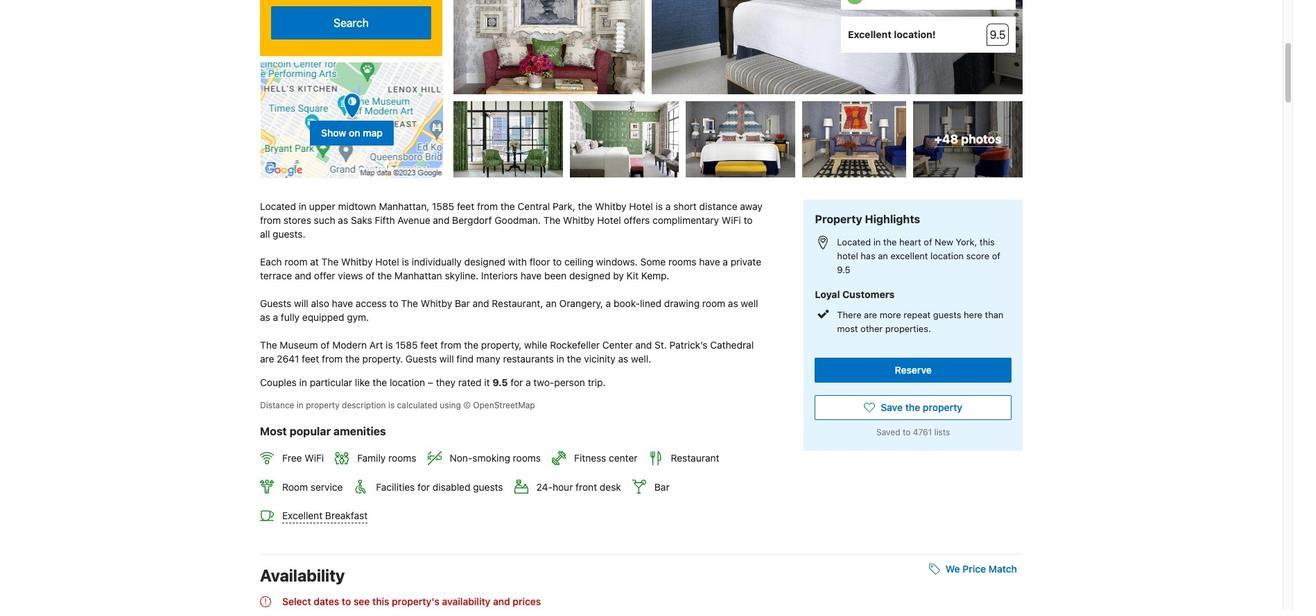 Task type: describe. For each thing, give the bounding box(es) containing it.
the down 'modern'
[[345, 353, 360, 365]]

room
[[282, 481, 308, 493]]

hotel
[[838, 250, 859, 261]]

dates
[[314, 596, 339, 608]]

equipped
[[302, 312, 344, 323]]

the up find
[[464, 339, 479, 351]]

family
[[357, 453, 386, 464]]

property for in
[[306, 400, 340, 411]]

property highlights
[[815, 213, 921, 226]]

other
[[861, 323, 883, 334]]

lists
[[935, 427, 951, 438]]

the inside dropdown button
[[906, 402, 921, 413]]

2 horizontal spatial feet
[[457, 201, 475, 212]]

manhattan,
[[379, 201, 430, 212]]

map
[[363, 127, 383, 138]]

1 horizontal spatial rooms
[[513, 453, 541, 464]]

well.
[[631, 353, 651, 365]]

+48 photos
[[935, 132, 1002, 146]]

excellent breakfast
[[282, 510, 368, 522]]

two-
[[534, 377, 554, 389]]

restaurant,
[[492, 298, 543, 309]]

from up find
[[441, 339, 462, 351]]

save
[[881, 402, 903, 413]]

kit
[[627, 270, 639, 282]]

on
[[349, 127, 360, 138]]

reserve
[[895, 364, 932, 376]]

wifi inside located in upper midtown manhattan, 1585 feet from the central park, the whitby hotel is a short distance away from stores such as saks fifth avenue and bergdorf goodman. the whitby hotel offers complimentary wifi to all guests. each room at the whitby hotel is individually designed with floor to ceiling windows. some rooms have a private terrace and offer views of the manhattan skyline. interiors have been designed by kit kemp. guests will also have access to the whitby bar and restaurant, an orangery, a book-lined drawing room as well as a fully equipped gym. the museum of modern art is 1585 feet from the property, while rockefeller center and st. patrick's cathedral are 2641 feet from the property. guests will find many restaurants in the vicinity as well.
[[722, 214, 741, 226]]

the right like
[[373, 377, 387, 389]]

price
[[963, 563, 986, 575]]

끖
[[818, 310, 829, 319]]

to up "been"
[[553, 256, 562, 268]]

search
[[334, 17, 369, 29]]

away
[[740, 201, 763, 212]]

2 vertical spatial feet
[[302, 353, 319, 365]]

from up bergdorf
[[477, 201, 498, 212]]

fitness center
[[574, 453, 638, 464]]

distance
[[260, 400, 294, 411]]

2 horizontal spatial hotel
[[629, 201, 653, 212]]

whitby down park,
[[563, 214, 595, 226]]

of left new
[[924, 236, 933, 248]]

individually
[[412, 256, 462, 268]]

restaurant
[[671, 453, 720, 464]]

and down at
[[295, 270, 312, 282]]

guests inside there are more repeat guests here than most other properties.
[[934, 309, 962, 320]]

show
[[321, 127, 346, 138]]

center
[[603, 339, 633, 351]]

floor
[[530, 256, 550, 268]]

located for located in the heart of new york, this hotel has an excellent location score of 9.5
[[838, 236, 871, 248]]

–
[[428, 377, 434, 389]]

non-smoking rooms
[[450, 453, 541, 464]]

an inside located in the heart of new york, this hotel has an excellent location score of 9.5
[[878, 250, 889, 261]]

couples in particular like the location – they rated it 9.5 for a two-person trip.
[[260, 377, 606, 389]]

0 horizontal spatial rooms
[[389, 453, 417, 464]]

like
[[355, 377, 370, 389]]

fully
[[281, 312, 300, 323]]

amenities
[[334, 425, 386, 438]]

distance
[[700, 201, 738, 212]]

such
[[314, 214, 335, 226]]

1 vertical spatial guests
[[473, 481, 503, 493]]

art
[[370, 339, 383, 351]]

popular
[[290, 425, 331, 438]]

repeat
[[904, 309, 931, 320]]

of right score
[[992, 250, 1001, 261]]

access
[[356, 298, 387, 309]]

the up goodman.
[[501, 201, 515, 212]]

rooms inside located in upper midtown manhattan, 1585 feet from the central park, the whitby hotel is a short distance away from stores such as saks fifth avenue and bergdorf goodman. the whitby hotel offers complimentary wifi to all guests. each room at the whitby hotel is individually designed with floor to ceiling windows. some rooms have a private terrace and offer views of the manhattan skyline. interiors have been designed by kit kemp. guests will also have access to the whitby bar and restaurant, an orangery, a book-lined drawing room as well as a fully equipped gym. the museum of modern art is 1585 feet from the property, while rockefeller center and st. patrick's cathedral are 2641 feet from the property. guests will find many restaurants in the vicinity as well.
[[669, 256, 697, 268]]

as left well
[[728, 298, 739, 309]]

property,
[[481, 339, 522, 351]]

the down rockefeller
[[567, 353, 582, 365]]

heart
[[900, 236, 922, 248]]

family rooms
[[357, 453, 417, 464]]

0 horizontal spatial designed
[[464, 256, 506, 268]]

excellent for excellent location!
[[848, 29, 892, 40]]

many
[[476, 353, 501, 365]]

couples
[[260, 377, 297, 389]]

free
[[282, 453, 302, 464]]

a left short
[[666, 201, 671, 212]]

we price match
[[946, 563, 1018, 575]]

avenue
[[398, 214, 430, 226]]

book-
[[614, 298, 640, 309]]

there are more repeat guests here than most other properties.
[[838, 309, 1004, 334]]

short
[[674, 201, 697, 212]]

24-
[[537, 481, 553, 493]]

4761
[[913, 427, 932, 438]]

1 vertical spatial hotel
[[597, 214, 621, 226]]

st.
[[655, 339, 667, 351]]

loyal customers
[[815, 288, 895, 300]]

calculated
[[397, 400, 438, 411]]

the up offer
[[322, 256, 339, 268]]

museum
[[280, 339, 318, 351]]

and down the interiors
[[473, 298, 489, 309]]

1 horizontal spatial bar
[[655, 481, 670, 493]]

loyal
[[815, 288, 840, 300]]

0 horizontal spatial wifi
[[305, 453, 324, 464]]

person
[[554, 377, 585, 389]]

each
[[260, 256, 282, 268]]

views
[[338, 270, 363, 282]]

to right access
[[390, 298, 399, 309]]

0 horizontal spatial hotel
[[375, 256, 399, 268]]

guests.
[[273, 228, 306, 240]]

are inside there are more repeat guests here than most other properties.
[[864, 309, 878, 320]]

bar inside located in upper midtown manhattan, 1585 feet from the central park, the whitby hotel is a short distance away from stores such as saks fifth avenue and bergdorf goodman. the whitby hotel offers complimentary wifi to all guests. each room at the whitby hotel is individually designed with floor to ceiling windows. some rooms have a private terrace and offer views of the manhattan skyline. interiors have been designed by kit kemp. guests will also have access to the whitby bar and restaurant, an orangery, a book-lined drawing room as well as a fully equipped gym. the museum of modern art is 1585 feet from the property, while rockefeller center and st. patrick's cathedral are 2641 feet from the property. guests will find many restaurants in the vicinity as well.
[[455, 298, 470, 309]]

property for the
[[923, 402, 963, 413]]

bergdorf
[[452, 214, 492, 226]]

room service
[[282, 481, 343, 493]]

excellent
[[891, 250, 928, 261]]

of right views
[[366, 270, 375, 282]]

and up well.
[[636, 339, 652, 351]]

drawing
[[664, 298, 700, 309]]

there
[[838, 309, 862, 320]]

smoking
[[473, 453, 510, 464]]

2641
[[277, 353, 299, 365]]

more
[[880, 309, 902, 320]]

1 vertical spatial 1585
[[396, 339, 418, 351]]

whitby up offers
[[595, 201, 627, 212]]

description
[[342, 400, 386, 411]]

by
[[613, 270, 624, 282]]

are inside located in upper midtown manhattan, 1585 feet from the central park, the whitby hotel is a short distance away from stores such as saks fifth avenue and bergdorf goodman. the whitby hotel offers complimentary wifi to all guests. each room at the whitby hotel is individually designed with floor to ceiling windows. some rooms have a private terrace and offer views of the manhattan skyline. interiors have been designed by kit kemp. guests will also have access to the whitby bar and restaurant, an orangery, a book-lined drawing room as well as a fully equipped gym. the museum of modern art is 1585 feet from the property, while rockefeller center and st. patrick's cathedral are 2641 feet from the property. guests will find many restaurants in the vicinity as well.
[[260, 353, 274, 365]]

in for distance in property description is calculated using © openstreetmap
[[297, 400, 304, 411]]

a left fully
[[273, 312, 278, 323]]

offer
[[314, 270, 335, 282]]

the inside located in the heart of new york, this hotel has an excellent location score of 9.5
[[884, 236, 897, 248]]

0 vertical spatial room
[[285, 256, 308, 268]]

has
[[861, 250, 876, 261]]

0 horizontal spatial location
[[390, 377, 425, 389]]

is up manhattan
[[402, 256, 409, 268]]

location!
[[894, 29, 936, 40]]

to inside region
[[342, 596, 351, 608]]

0 vertical spatial have
[[699, 256, 720, 268]]

restaurants
[[503, 353, 554, 365]]

the right park,
[[578, 201, 593, 212]]



Task type: vqa. For each thing, say whether or not it's contained in the screenshot.
the topmost "included"
no



Task type: locate. For each thing, give the bounding box(es) containing it.
0 vertical spatial an
[[878, 250, 889, 261]]

0 vertical spatial are
[[864, 309, 878, 320]]

location
[[931, 250, 964, 261], [390, 377, 425, 389]]

0 horizontal spatial located
[[260, 201, 296, 212]]

0 horizontal spatial for
[[418, 481, 430, 493]]

we
[[946, 563, 960, 575]]

disabled
[[433, 481, 471, 493]]

property inside dropdown button
[[923, 402, 963, 413]]

0 vertical spatial will
[[294, 298, 309, 309]]

park,
[[553, 201, 576, 212]]

goodman.
[[495, 214, 541, 226]]

york,
[[956, 236, 978, 248]]

availability
[[260, 566, 345, 586]]

0 vertical spatial hotel
[[629, 201, 653, 212]]

in for located in the heart of new york, this hotel has an excellent location score of 9.5
[[874, 236, 881, 248]]

property
[[306, 400, 340, 411], [923, 402, 963, 413]]

0 horizontal spatial are
[[260, 353, 274, 365]]

search section
[[255, 0, 448, 179]]

as left "saks"
[[338, 214, 348, 226]]

2 horizontal spatial rooms
[[669, 256, 697, 268]]

1 vertical spatial wifi
[[305, 453, 324, 464]]

excellent down room
[[282, 510, 323, 522]]

1 vertical spatial bar
[[655, 481, 670, 493]]

1 horizontal spatial 1585
[[432, 201, 454, 212]]

0 horizontal spatial this
[[373, 596, 389, 608]]

0 horizontal spatial will
[[294, 298, 309, 309]]

located inside located in the heart of new york, this hotel has an excellent location score of 9.5
[[838, 236, 871, 248]]

an down "been"
[[546, 298, 557, 309]]

hour
[[553, 481, 573, 493]]

this inside located in the heart of new york, this hotel has an excellent location score of 9.5
[[980, 236, 995, 248]]

1 horizontal spatial located
[[838, 236, 871, 248]]

location inside located in the heart of new york, this hotel has an excellent location score of 9.5
[[931, 250, 964, 261]]

0 horizontal spatial property
[[306, 400, 340, 411]]

availability
[[442, 596, 491, 608]]

feet down museum
[[302, 353, 319, 365]]

is left short
[[656, 201, 663, 212]]

0 vertical spatial this
[[980, 236, 995, 248]]

the right save
[[906, 402, 921, 413]]

0 vertical spatial 9.5
[[990, 29, 1006, 41]]

from down 'modern'
[[322, 353, 343, 365]]

find
[[457, 353, 474, 365]]

saved to 4761 lists
[[877, 427, 951, 438]]

will left find
[[440, 353, 454, 365]]

breakfast
[[325, 510, 368, 522]]

2 vertical spatial have
[[332, 298, 353, 309]]

located up hotel
[[838, 236, 871, 248]]

in up has
[[874, 236, 881, 248]]

2 horizontal spatial have
[[699, 256, 720, 268]]

whitby up views
[[341, 256, 373, 268]]

a left private
[[723, 256, 728, 268]]

non-
[[450, 453, 473, 464]]

hotel left offers
[[597, 214, 621, 226]]

1 horizontal spatial excellent
[[848, 29, 892, 40]]

select dates to see this property's availability and prices region
[[260, 594, 1023, 610]]

property up lists in the bottom of the page
[[923, 402, 963, 413]]

new
[[935, 236, 954, 248]]

1 horizontal spatial room
[[703, 298, 726, 309]]

for
[[511, 377, 523, 389], [418, 481, 430, 493]]

have down floor
[[521, 270, 542, 282]]

0 vertical spatial located
[[260, 201, 296, 212]]

hotel up manhattan
[[375, 256, 399, 268]]

an right has
[[878, 250, 889, 261]]

modern
[[332, 339, 367, 351]]

0 vertical spatial location
[[931, 250, 964, 261]]

1585 up bergdorf
[[432, 201, 454, 212]]

been
[[545, 270, 567, 282]]

in right distance
[[297, 400, 304, 411]]

rated
[[458, 377, 482, 389]]

designed up the interiors
[[464, 256, 506, 268]]

as
[[338, 214, 348, 226], [728, 298, 739, 309], [260, 312, 270, 323], [618, 353, 629, 365]]

to left see
[[342, 596, 351, 608]]

facilities for disabled guests
[[376, 481, 503, 493]]

stores
[[284, 214, 311, 226]]

interiors
[[481, 270, 518, 282]]

0 horizontal spatial 1585
[[396, 339, 418, 351]]

room left at
[[285, 256, 308, 268]]

reserve button
[[815, 358, 1012, 383]]

a left book-
[[606, 298, 611, 309]]

wifi
[[722, 214, 741, 226], [305, 453, 324, 464]]

1 horizontal spatial property
[[923, 402, 963, 413]]

1 vertical spatial are
[[260, 353, 274, 365]]

location down new
[[931, 250, 964, 261]]

0 vertical spatial 1585
[[432, 201, 454, 212]]

scored 9.5 element
[[987, 24, 1009, 46]]

designed down ceiling
[[569, 270, 611, 282]]

is left calculated
[[388, 400, 395, 411]]

feet
[[457, 201, 475, 212], [421, 339, 438, 351], [302, 353, 319, 365]]

are
[[864, 309, 878, 320], [260, 353, 274, 365]]

1 vertical spatial designed
[[569, 270, 611, 282]]

0 horizontal spatial bar
[[455, 298, 470, 309]]

this right see
[[373, 596, 389, 608]]

2 vertical spatial 9.5
[[493, 377, 508, 389]]

in for couples in particular like the location – they rated it 9.5 for a two-person trip.
[[299, 377, 307, 389]]

0 vertical spatial bar
[[455, 298, 470, 309]]

the
[[501, 201, 515, 212], [578, 201, 593, 212], [884, 236, 897, 248], [378, 270, 392, 282], [464, 339, 479, 351], [345, 353, 360, 365], [567, 353, 582, 365], [373, 377, 387, 389], [906, 402, 921, 413]]

have up gym.
[[332, 298, 353, 309]]

1 vertical spatial an
[[546, 298, 557, 309]]

will up fully
[[294, 298, 309, 309]]

properties.
[[886, 323, 931, 334]]

24-hour front desk
[[537, 481, 621, 493]]

located up stores
[[260, 201, 296, 212]]

1 vertical spatial have
[[521, 270, 542, 282]]

guests left here
[[934, 309, 962, 320]]

2 horizontal spatial 9.5
[[990, 29, 1006, 41]]

the down manhattan
[[401, 298, 418, 309]]

1 vertical spatial for
[[418, 481, 430, 493]]

and inside region
[[493, 596, 510, 608]]

this up score
[[980, 236, 995, 248]]

whitby down manhattan
[[421, 298, 452, 309]]

property
[[815, 213, 863, 226]]

show on map button
[[260, 62, 444, 179], [310, 120, 394, 145]]

0 horizontal spatial have
[[332, 298, 353, 309]]

0 horizontal spatial guests
[[473, 481, 503, 493]]

saks
[[351, 214, 372, 226]]

1 vertical spatial will
[[440, 353, 454, 365]]

1 horizontal spatial for
[[511, 377, 523, 389]]

2 vertical spatial hotel
[[375, 256, 399, 268]]

1 vertical spatial location
[[390, 377, 425, 389]]

this
[[980, 236, 995, 248], [373, 596, 389, 608]]

1 horizontal spatial have
[[521, 270, 542, 282]]

wifi down distance
[[722, 214, 741, 226]]

for up the "openstreetmap"
[[511, 377, 523, 389]]

all
[[260, 228, 270, 240]]

1 vertical spatial guests
[[406, 353, 437, 365]]

and right avenue
[[433, 214, 450, 226]]

select
[[282, 596, 311, 608]]

1 horizontal spatial wifi
[[722, 214, 741, 226]]

1 horizontal spatial feet
[[421, 339, 438, 351]]

is
[[656, 201, 663, 212], [402, 256, 409, 268], [386, 339, 393, 351], [388, 400, 395, 411]]

in up stores
[[299, 201, 307, 212]]

rooms right some
[[669, 256, 697, 268]]

also
[[311, 298, 329, 309]]

highlights
[[865, 213, 921, 226]]

1 vertical spatial room
[[703, 298, 726, 309]]

in inside located in the heart of new york, this hotel has an excellent location score of 9.5
[[874, 236, 881, 248]]

hotel up offers
[[629, 201, 653, 212]]

an inside located in upper midtown manhattan, 1585 feet from the central park, the whitby hotel is a short distance away from stores such as saks fifth avenue and bergdorf goodman. the whitby hotel offers complimentary wifi to all guests. each room at the whitby hotel is individually designed with floor to ceiling windows. some rooms have a private terrace and offer views of the manhattan skyline. interiors have been designed by kit kemp. guests will also have access to the whitby bar and restaurant, an orangery, a book-lined drawing room as well as a fully equipped gym. the museum of modern art is 1585 feet from the property, while rockefeller center and st. patrick's cathedral are 2641 feet from the property. guests will find many restaurants in the vicinity as well.
[[546, 298, 557, 309]]

at
[[310, 256, 319, 268]]

1 horizontal spatial designed
[[569, 270, 611, 282]]

manhattan
[[395, 270, 442, 282]]

in right couples
[[299, 377, 307, 389]]

this inside region
[[373, 596, 389, 608]]

0 vertical spatial feet
[[457, 201, 475, 212]]

located for located in upper midtown manhattan, 1585 feet from the central park, the whitby hotel is a short distance away from stores such as saks fifth avenue and bergdorf goodman. the whitby hotel offers complimentary wifi to all guests. each room at the whitby hotel is individually designed with floor to ceiling windows. some rooms have a private terrace and offer views of the manhattan skyline. interiors have been designed by kit kemp. guests will also have access to the whitby bar and restaurant, an orangery, a book-lined drawing room as well as a fully equipped gym. the museum of modern art is 1585 feet from the property, while rockefeller center and st. patrick's cathedral are 2641 feet from the property. guests will find many restaurants in the vicinity as well.
[[260, 201, 296, 212]]

0 vertical spatial for
[[511, 377, 523, 389]]

0 vertical spatial excellent
[[848, 29, 892, 40]]

see
[[354, 596, 370, 608]]

the left the heart
[[884, 236, 897, 248]]

saved
[[877, 427, 901, 438]]

0 vertical spatial guests
[[934, 309, 962, 320]]

0 horizontal spatial an
[[546, 298, 557, 309]]

trip.
[[588, 377, 606, 389]]

most popular amenities
[[260, 425, 386, 438]]

it
[[484, 377, 490, 389]]

are up the other
[[864, 309, 878, 320]]

some
[[641, 256, 666, 268]]

0 vertical spatial guests
[[260, 298, 292, 309]]

bar down skyline.
[[455, 298, 470, 309]]

0 horizontal spatial room
[[285, 256, 308, 268]]

match
[[989, 563, 1018, 575]]

here
[[964, 309, 983, 320]]

1 vertical spatial this
[[373, 596, 389, 608]]

to left the 4761
[[903, 427, 911, 438]]

excellent for excellent breakfast
[[282, 510, 323, 522]]

excellent left location! in the top right of the page
[[848, 29, 892, 40]]

1 vertical spatial excellent
[[282, 510, 323, 522]]

a left two- on the bottom of page
[[526, 377, 531, 389]]

are left 2641
[[260, 353, 274, 365]]

skyline.
[[445, 270, 479, 282]]

distance in property description is calculated using © openstreetmap
[[260, 400, 535, 411]]

+48 photos link
[[914, 101, 1023, 178]]

0 horizontal spatial 9.5
[[493, 377, 508, 389]]

0 vertical spatial wifi
[[722, 214, 741, 226]]

guests down smoking
[[473, 481, 503, 493]]

the up access
[[378, 270, 392, 282]]

1585 up the property.
[[396, 339, 418, 351]]

1 horizontal spatial location
[[931, 250, 964, 261]]

location left –
[[390, 377, 425, 389]]

the down park,
[[544, 214, 561, 226]]

guests up fully
[[260, 298, 292, 309]]

property down particular
[[306, 400, 340, 411]]

1 vertical spatial located
[[838, 236, 871, 248]]

1 horizontal spatial will
[[440, 353, 454, 365]]

most
[[838, 323, 858, 334]]

gym.
[[347, 312, 369, 323]]

of left 'modern'
[[321, 339, 330, 351]]

0 vertical spatial designed
[[464, 256, 506, 268]]

rooms up facilities
[[389, 453, 417, 464]]

the up 2641
[[260, 339, 277, 351]]

rockefeller
[[550, 339, 600, 351]]

offers
[[624, 214, 650, 226]]

from up all
[[260, 214, 281, 226]]

vicinity
[[584, 353, 616, 365]]

terrace
[[260, 270, 292, 282]]

feet up bergdorf
[[457, 201, 475, 212]]

1 horizontal spatial are
[[864, 309, 878, 320]]

in for located in upper midtown manhattan, 1585 feet from the central park, the whitby hotel is a short distance away from stores such as saks fifth avenue and bergdorf goodman. the whitby hotel offers complimentary wifi to all guests. each room at the whitby hotel is individually designed with floor to ceiling windows. some rooms have a private terrace and offer views of the manhattan skyline. interiors have been designed by kit kemp. guests will also have access to the whitby bar and restaurant, an orangery, a book-lined drawing room as well as a fully equipped gym. the museum of modern art is 1585 feet from the property, while rockefeller center and st. patrick's cathedral are 2641 feet from the property. guests will find many restaurants in the vicinity as well.
[[299, 201, 307, 212]]

and left prices
[[493, 596, 510, 608]]

save the property button
[[815, 395, 1012, 420]]

0 horizontal spatial feet
[[302, 353, 319, 365]]

and
[[433, 214, 450, 226], [295, 270, 312, 282], [473, 298, 489, 309], [636, 339, 652, 351], [493, 596, 510, 608]]

1 vertical spatial 9.5
[[838, 264, 851, 275]]

0 horizontal spatial guests
[[260, 298, 292, 309]]

for left disabled at the bottom left of the page
[[418, 481, 430, 493]]

1 horizontal spatial hotel
[[597, 214, 621, 226]]

openstreetmap
[[473, 400, 535, 411]]

of
[[924, 236, 933, 248], [992, 250, 1001, 261], [366, 270, 375, 282], [321, 339, 330, 351]]

designed
[[464, 256, 506, 268], [569, 270, 611, 282]]

center
[[609, 453, 638, 464]]

0 horizontal spatial excellent
[[282, 510, 323, 522]]

as down center
[[618, 353, 629, 365]]

service
[[311, 481, 343, 493]]

as left fully
[[260, 312, 270, 323]]

rooms up "24-"
[[513, 453, 541, 464]]

orangery,
[[559, 298, 603, 309]]

1 horizontal spatial an
[[878, 250, 889, 261]]

1 horizontal spatial guests
[[934, 309, 962, 320]]

1 vertical spatial feet
[[421, 339, 438, 351]]

property's
[[392, 596, 440, 608]]

+48
[[935, 132, 959, 146]]

is right "art"
[[386, 339, 393, 351]]

©
[[463, 400, 471, 411]]

located in the heart of new york, this hotel has an excellent location score of 9.5
[[838, 236, 1001, 275]]

save the property
[[881, 402, 963, 413]]

have left private
[[699, 256, 720, 268]]

feet up –
[[421, 339, 438, 351]]

bar right desk
[[655, 481, 670, 493]]

to down away
[[744, 214, 753, 226]]

9.5 inside located in the heart of new york, this hotel has an excellent location score of 9.5
[[838, 264, 851, 275]]

1 horizontal spatial guests
[[406, 353, 437, 365]]

ceiling
[[565, 256, 594, 268]]

1 horizontal spatial 9.5
[[838, 264, 851, 275]]

room right drawing
[[703, 298, 726, 309]]

located inside located in upper midtown manhattan, 1585 feet from the central park, the whitby hotel is a short distance away from stores such as saks fifth avenue and bergdorf goodman. the whitby hotel offers complimentary wifi to all guests. each room at the whitby hotel is individually designed with floor to ceiling windows. some rooms have a private terrace and offer views of the manhattan skyline. interiors have been designed by kit kemp. guests will also have access to the whitby bar and restaurant, an orangery, a book-lined drawing room as well as a fully equipped gym. the museum of modern art is 1585 feet from the property, while rockefeller center and st. patrick's cathedral are 2641 feet from the property. guests will find many restaurants in the vicinity as well.
[[260, 201, 296, 212]]

wifi right free
[[305, 453, 324, 464]]

guests up –
[[406, 353, 437, 365]]

customers
[[843, 288, 895, 300]]

private
[[731, 256, 762, 268]]

1 horizontal spatial this
[[980, 236, 995, 248]]

in down rockefeller
[[557, 353, 565, 365]]

rooms
[[669, 256, 697, 268], [389, 453, 417, 464], [513, 453, 541, 464]]



